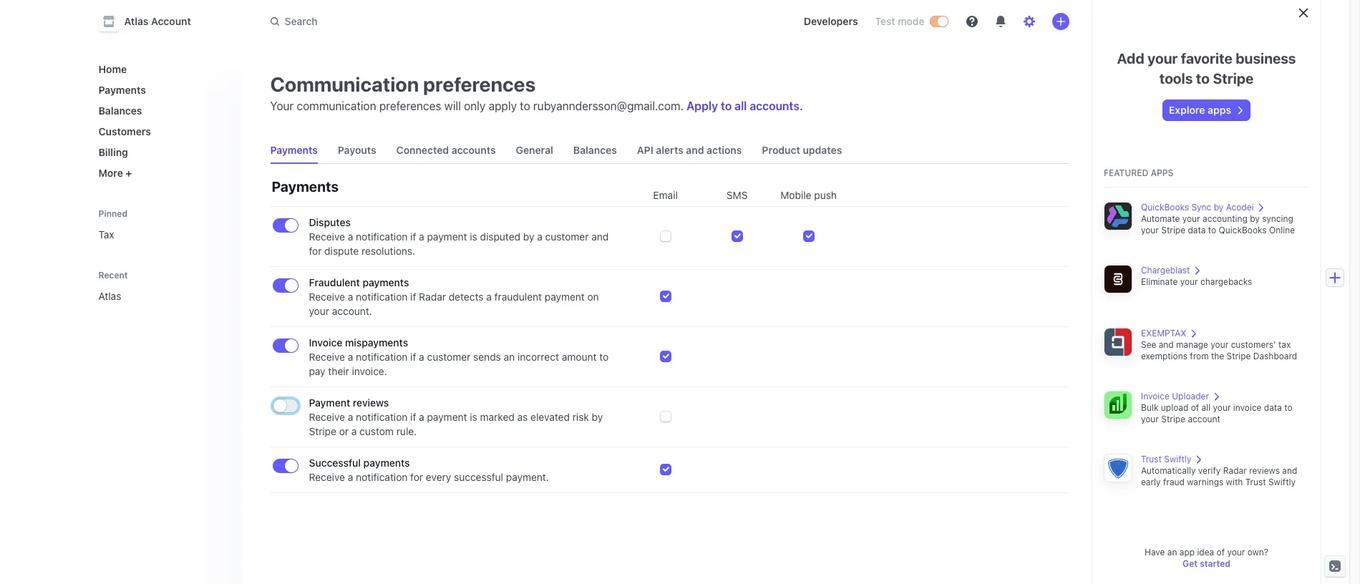Task type: describe. For each thing, give the bounding box(es) containing it.
billing link
[[93, 140, 230, 164]]

balances inside core navigation links element
[[98, 105, 142, 117]]

pay
[[309, 365, 326, 377]]

recent navigation links element
[[84, 263, 242, 308]]

radar inside automatically verify radar reviews and early fraud warnings with trust swiftly
[[1223, 465, 1247, 476]]

trust inside automatically verify radar reviews and early fraud warnings with trust swiftly
[[1246, 477, 1266, 488]]

1 vertical spatial preferences
[[379, 100, 441, 112]]

invoice for invoice mispayments receive a notification if a customer sends an incorrect amount to pay their invoice.
[[309, 337, 342, 349]]

recent
[[98, 270, 128, 281]]

pinned navigation links element
[[93, 202, 233, 246]]

accounts
[[452, 144, 496, 156]]

is inside disputes receive a notification if a payment is disputed by a customer and for dispute resolutions.
[[470, 231, 477, 243]]

payments inside tab list
[[270, 144, 318, 156]]

tab list containing payments
[[265, 137, 1069, 164]]

successful payments receive a notification for every successful payment.
[[309, 457, 549, 483]]

stripe inside "payment reviews receive a notification if a payment is marked as elevated risk by stripe or a custom rule."
[[309, 425, 336, 437]]

see and manage your customers' tax exemptions from the stripe dashboard
[[1141, 339, 1298, 362]]

test
[[875, 15, 895, 27]]

the
[[1211, 351, 1225, 362]]

trust swiftly image
[[1104, 454, 1133, 483]]

a up "their"
[[348, 351, 353, 363]]

marked
[[480, 411, 515, 423]]

all inside communication preferences your communication preferences will only apply to rubyanndersson@gmail.com. apply to all accounts.
[[735, 100, 747, 112]]

apply to all accounts. button
[[687, 100, 803, 112]]

your inside see and manage your customers' tax exemptions from the stripe dashboard
[[1211, 339, 1229, 350]]

mode
[[898, 15, 925, 27]]

communication
[[297, 100, 376, 112]]

actions
[[707, 144, 742, 156]]

fraud
[[1164, 477, 1185, 488]]

data inside bulk upload of all your invoice data to your stripe account
[[1264, 402, 1282, 413]]

reviews inside "payment reviews receive a notification if a payment is marked as elevated risk by stripe or a custom rule."
[[353, 397, 389, 409]]

started
[[1200, 558, 1231, 569]]

tax link
[[93, 223, 230, 246]]

if for mispayments
[[410, 351, 416, 363]]

fraudulent
[[309, 276, 360, 289]]

receive for successful
[[309, 471, 345, 483]]

sends
[[473, 351, 501, 363]]

apply
[[489, 100, 517, 112]]

product updates link
[[756, 137, 848, 163]]

swiftly inside automatically verify radar reviews and early fraud warnings with trust swiftly
[[1269, 477, 1296, 488]]

explore apps
[[1169, 104, 1232, 116]]

and inside automatically verify radar reviews and early fraud warnings with trust swiftly
[[1283, 465, 1298, 476]]

disputes receive a notification if a payment is disputed by a customer and for dispute resolutions.
[[309, 216, 609, 257]]

connected accounts link
[[391, 137, 502, 163]]

balances inside tab list
[[573, 144, 617, 156]]

incorrect
[[518, 351, 559, 363]]

Search search field
[[262, 8, 666, 35]]

disputed
[[480, 231, 521, 243]]

only
[[464, 100, 486, 112]]

atlas link
[[93, 284, 210, 308]]

mispayments
[[345, 337, 408, 349]]

chargebacks
[[1201, 276, 1252, 287]]

payment inside "payment reviews receive a notification if a payment is marked as elevated risk by stripe or a custom rule."
[[427, 411, 467, 423]]

stripe inside the automate your accounting by syncing your stripe data to quickbooks online
[[1162, 225, 1186, 236]]

by inside disputes receive a notification if a payment is disputed by a customer and for dispute resolutions.
[[523, 231, 534, 243]]

sync
[[1192, 202, 1212, 213]]

featured apps
[[1104, 168, 1174, 178]]

your down quickbooks sync by acodei
[[1183, 213, 1201, 224]]

a up or
[[348, 411, 353, 423]]

exemptions
[[1141, 351, 1188, 362]]

communication
[[270, 72, 419, 96]]

tax
[[98, 228, 114, 241]]

a right detects
[[486, 291, 492, 303]]

of inside bulk upload of all your invoice data to your stripe account
[[1191, 402, 1199, 413]]

eliminate
[[1141, 276, 1178, 287]]

invoice uploader
[[1141, 391, 1209, 402]]

a right or
[[351, 425, 357, 437]]

core navigation links element
[[93, 57, 230, 185]]

mobile
[[781, 189, 812, 201]]

payment.
[[506, 471, 549, 483]]

with
[[1226, 477, 1243, 488]]

receive inside disputes receive a notification if a payment is disputed by a customer and for dispute resolutions.
[[309, 231, 345, 243]]

billing
[[98, 146, 128, 158]]

as
[[517, 411, 528, 423]]

apps
[[1151, 168, 1174, 178]]

and inside disputes receive a notification if a payment is disputed by a customer and for dispute resolutions.
[[592, 231, 609, 243]]

successful
[[309, 457, 361, 469]]

exemptax
[[1141, 328, 1187, 339]]

for inside "successful payments receive a notification for every successful payment."
[[410, 471, 423, 483]]

or
[[339, 425, 349, 437]]

+
[[126, 167, 132, 179]]

atlas for atlas
[[98, 290, 121, 302]]

to inside add your favorite business tools to stripe
[[1196, 70, 1210, 87]]

your inside fraudulent payments receive a notification if radar detects a fraudulent payment on your account.
[[309, 305, 329, 317]]

detects
[[449, 291, 484, 303]]

api alerts and actions
[[637, 144, 742, 156]]

notification for invoice mispayments
[[356, 351, 408, 363]]

home
[[98, 63, 127, 75]]

payments inside core navigation links element
[[98, 84, 146, 96]]

pinned
[[98, 208, 128, 219]]

to inside the automate your accounting by syncing your stripe data to quickbooks online
[[1208, 225, 1217, 236]]

your down bulk
[[1141, 414, 1159, 425]]

general
[[516, 144, 553, 156]]

notification for successful payments
[[356, 471, 408, 483]]

trust swiftly
[[1141, 454, 1192, 465]]

syncing
[[1262, 213, 1294, 224]]

dashboard
[[1254, 351, 1298, 362]]

if for reviews
[[410, 411, 416, 423]]

customer inside disputes receive a notification if a payment is disputed by a customer and for dispute resolutions.
[[545, 231, 589, 243]]

0 vertical spatial preferences
[[423, 72, 536, 96]]

a right disputed at the top left
[[537, 231, 543, 243]]

dispute
[[324, 245, 359, 257]]

business
[[1236, 50, 1296, 67]]

all inside bulk upload of all your invoice data to your stripe account
[[1202, 402, 1211, 413]]

2 vertical spatial payments
[[272, 178, 339, 195]]

your down automate
[[1141, 225, 1159, 236]]

stripe inside add your favorite business tools to stripe
[[1213, 70, 1254, 87]]

invoice for invoice uploader
[[1141, 391, 1170, 402]]

home link
[[93, 57, 230, 81]]

data inside the automate your accounting by syncing your stripe data to quickbooks online
[[1188, 225, 1206, 236]]

invoice.
[[352, 365, 387, 377]]

a left sends
[[419, 351, 424, 363]]

verify
[[1198, 465, 1221, 476]]

their
[[328, 365, 349, 377]]

quickbooks sync by acodei image
[[1104, 202, 1133, 231]]

manage
[[1176, 339, 1209, 350]]

automatically
[[1141, 465, 1196, 476]]

push
[[814, 189, 837, 201]]

elevated
[[531, 411, 570, 423]]

your
[[270, 100, 294, 112]]

successful
[[454, 471, 503, 483]]

every
[[426, 471, 451, 483]]

if for payments
[[410, 291, 416, 303]]

developers
[[804, 15, 858, 27]]

a up dispute
[[348, 231, 353, 243]]

mobile push
[[781, 189, 837, 201]]

quickbooks inside the automate your accounting by syncing your stripe data to quickbooks online
[[1219, 225, 1267, 236]]

eliminate your chargebacks
[[1141, 276, 1252, 287]]



Task type: vqa. For each thing, say whether or not it's contained in the screenshot.
the bottommost Top-
no



Task type: locate. For each thing, give the bounding box(es) containing it.
1 horizontal spatial balances link
[[568, 137, 623, 163]]

alerts
[[656, 144, 684, 156]]

0 horizontal spatial swiftly
[[1164, 454, 1192, 465]]

connected accounts
[[396, 144, 496, 156]]

radar inside fraudulent payments receive a notification if radar detects a fraudulent payment on your account.
[[419, 291, 446, 303]]

3 receive from the top
[[309, 351, 345, 363]]

automate
[[1141, 213, 1180, 224]]

quickbooks up automate
[[1141, 202, 1189, 213]]

0 horizontal spatial atlas
[[98, 290, 121, 302]]

stripe down favorite
[[1213, 70, 1254, 87]]

and
[[686, 144, 704, 156], [592, 231, 609, 243], [1159, 339, 1174, 350], [1283, 465, 1298, 476]]

1 vertical spatial invoice
[[1141, 391, 1170, 402]]

0 horizontal spatial data
[[1188, 225, 1206, 236]]

1 notification from the top
[[356, 231, 408, 243]]

get
[[1183, 558, 1198, 569]]

notification up the account.
[[356, 291, 408, 303]]

notification
[[356, 231, 408, 243], [356, 291, 408, 303], [356, 351, 408, 363], [356, 411, 408, 423], [356, 471, 408, 483]]

product updates
[[762, 144, 842, 156]]

balances down rubyanndersson@gmail.com.
[[573, 144, 617, 156]]

1 is from the top
[[470, 231, 477, 243]]

bulk
[[1141, 402, 1159, 413]]

0 vertical spatial data
[[1188, 225, 1206, 236]]

product
[[762, 144, 800, 156]]

0 vertical spatial is
[[470, 231, 477, 243]]

0 vertical spatial trust
[[1141, 454, 1162, 465]]

1 vertical spatial an
[[1168, 547, 1177, 558]]

updates
[[803, 144, 842, 156]]

2 is from the top
[[470, 411, 477, 423]]

receive up pay
[[309, 351, 345, 363]]

notification down "custom"
[[356, 471, 408, 483]]

all up account
[[1202, 402, 1211, 413]]

customers link
[[93, 120, 230, 143]]

1 horizontal spatial quickbooks
[[1219, 225, 1267, 236]]

notification down "mispayments" at the bottom of the page
[[356, 351, 408, 363]]

early
[[1141, 477, 1161, 488]]

by
[[1214, 202, 1224, 213], [1250, 213, 1260, 224], [523, 231, 534, 243], [592, 411, 603, 423]]

receive down successful
[[309, 471, 345, 483]]

0 vertical spatial all
[[735, 100, 747, 112]]

tools
[[1160, 70, 1193, 87]]

online
[[1269, 225, 1295, 236]]

receive down disputes
[[309, 231, 345, 243]]

payment inside disputes receive a notification if a payment is disputed by a customer and for dispute resolutions.
[[427, 231, 467, 243]]

radar left detects
[[419, 291, 446, 303]]

automate your accounting by syncing your stripe data to quickbooks online
[[1141, 213, 1295, 236]]

an
[[504, 351, 515, 363], [1168, 547, 1177, 558]]

receive inside fraudulent payments receive a notification if radar detects a fraudulent payment on your account.
[[309, 291, 345, 303]]

accounts.
[[750, 100, 803, 112]]

receive for payment
[[309, 411, 345, 423]]

stripe down customers'
[[1227, 351, 1251, 362]]

an inside invoice mispayments receive a notification if a customer sends an incorrect amount to pay their invoice.
[[504, 351, 515, 363]]

1 vertical spatial atlas
[[98, 290, 121, 302]]

0 vertical spatial of
[[1191, 402, 1199, 413]]

receive for fraudulent
[[309, 291, 345, 303]]

payments down "custom"
[[364, 457, 410, 469]]

0 vertical spatial payments link
[[93, 78, 230, 102]]

atlas
[[124, 15, 149, 27], [98, 290, 121, 302]]

add
[[1117, 50, 1145, 67]]

customer left sends
[[427, 351, 471, 363]]

trust right with
[[1246, 477, 1266, 488]]

stripe down upload
[[1162, 414, 1186, 425]]

tax
[[1279, 339, 1291, 350]]

4 if from the top
[[410, 411, 416, 423]]

quickbooks down accounting
[[1219, 225, 1267, 236]]

0 vertical spatial invoice
[[309, 337, 342, 349]]

by inside "payment reviews receive a notification if a payment is marked as elevated risk by stripe or a custom rule."
[[592, 411, 603, 423]]

1 vertical spatial payment
[[545, 291, 585, 303]]

your left own?
[[1228, 547, 1245, 558]]

stripe inside see and manage your customers' tax exemptions from the stripe dashboard
[[1227, 351, 1251, 362]]

notification inside "payment reviews receive a notification if a payment is marked as elevated risk by stripe or a custom rule."
[[356, 411, 408, 423]]

reviews
[[353, 397, 389, 409], [1250, 465, 1280, 476]]

invoice
[[309, 337, 342, 349], [1141, 391, 1170, 402]]

payments down your
[[270, 144, 318, 156]]

of
[[1191, 402, 1199, 413], [1217, 547, 1225, 558]]

from
[[1190, 351, 1209, 362]]

api
[[637, 144, 654, 156]]

3 if from the top
[[410, 351, 416, 363]]

is inside "payment reviews receive a notification if a payment is marked as elevated risk by stripe or a custom rule."
[[470, 411, 477, 423]]

1 receive from the top
[[309, 231, 345, 243]]

reviews right verify
[[1250, 465, 1280, 476]]

developers link
[[798, 10, 864, 33]]

a inside "successful payments receive a notification for every successful payment."
[[348, 471, 353, 483]]

and inside see and manage your customers' tax exemptions from the stripe dashboard
[[1159, 339, 1174, 350]]

1 horizontal spatial balances
[[573, 144, 617, 156]]

if inside invoice mispayments receive a notification if a customer sends an incorrect amount to pay their invoice.
[[410, 351, 416, 363]]

0 vertical spatial for
[[309, 245, 322, 257]]

atlas account
[[124, 15, 191, 27]]

for left dispute
[[309, 245, 322, 257]]

5 notification from the top
[[356, 471, 408, 483]]

0 horizontal spatial payments link
[[93, 78, 230, 102]]

1 horizontal spatial radar
[[1223, 465, 1247, 476]]

0 horizontal spatial radar
[[419, 291, 446, 303]]

customer up the on
[[545, 231, 589, 243]]

1 horizontal spatial trust
[[1246, 477, 1266, 488]]

preferences
[[423, 72, 536, 96], [379, 100, 441, 112]]

1 horizontal spatial payments link
[[265, 137, 324, 163]]

by down acodei
[[1250, 213, 1260, 224]]

data right invoice
[[1264, 402, 1282, 413]]

your down 'fraudulent'
[[309, 305, 329, 317]]

preferences up the only
[[423, 72, 536, 96]]

if inside disputes receive a notification if a payment is disputed by a customer and for dispute resolutions.
[[410, 231, 416, 243]]

invoice up bulk
[[1141, 391, 1170, 402]]

notification inside "successful payments receive a notification for every successful payment."
[[356, 471, 408, 483]]

email
[[653, 189, 678, 201]]

exemptax image
[[1104, 328, 1133, 357]]

all
[[735, 100, 747, 112], [1202, 402, 1211, 413]]

reviews up "custom"
[[353, 397, 389, 409]]

0 vertical spatial balances link
[[93, 99, 230, 122]]

0 vertical spatial payments
[[98, 84, 146, 96]]

account
[[1188, 414, 1221, 425]]

notification up resolutions.
[[356, 231, 408, 243]]

0 vertical spatial balances
[[98, 105, 142, 117]]

on
[[588, 291, 599, 303]]

reviews inside automatically verify radar reviews and early fraud warnings with trust swiftly
[[1250, 465, 1280, 476]]

of inside the have an app idea of your own? get started
[[1217, 547, 1225, 558]]

1 vertical spatial payments
[[270, 144, 318, 156]]

your up account
[[1213, 402, 1231, 413]]

balances up the customers
[[98, 105, 142, 117]]

an right sends
[[504, 351, 515, 363]]

payments up disputes
[[272, 178, 339, 195]]

notification inside fraudulent payments receive a notification if radar detects a fraudulent payment on your account.
[[356, 291, 408, 303]]

1 vertical spatial customer
[[427, 351, 471, 363]]

payments inside fraudulent payments receive a notification if radar detects a fraudulent payment on your account.
[[363, 276, 409, 289]]

payments link down your
[[265, 137, 324, 163]]

payment inside fraudulent payments receive a notification if radar detects a fraudulent payment on your account.
[[545, 291, 585, 303]]

1 vertical spatial is
[[470, 411, 477, 423]]

swiftly right with
[[1269, 477, 1296, 488]]

balances link down rubyanndersson@gmail.com.
[[568, 137, 623, 163]]

all left accounts.
[[735, 100, 747, 112]]

featured
[[1104, 168, 1149, 178]]

payments link
[[93, 78, 230, 102], [265, 137, 324, 163]]

a up "successful payments receive a notification for every successful payment."
[[419, 411, 424, 423]]

a
[[348, 231, 353, 243], [419, 231, 424, 243], [537, 231, 543, 243], [348, 291, 353, 303], [486, 291, 492, 303], [348, 351, 353, 363], [419, 351, 424, 363], [348, 411, 353, 423], [419, 411, 424, 423], [351, 425, 357, 437], [348, 471, 353, 483]]

receive down 'fraudulent'
[[309, 291, 345, 303]]

chargeblast image
[[1104, 265, 1133, 294]]

0 horizontal spatial reviews
[[353, 397, 389, 409]]

apps
[[1208, 104, 1232, 116]]

resolutions.
[[362, 245, 415, 257]]

1 horizontal spatial swiftly
[[1269, 477, 1296, 488]]

idea
[[1197, 547, 1215, 558]]

an inside the have an app idea of your own? get started
[[1168, 547, 1177, 558]]

pin to navigation image
[[217, 290, 229, 302]]

1 vertical spatial all
[[1202, 402, 1211, 413]]

atlas account button
[[98, 11, 205, 32]]

to inside bulk upload of all your invoice data to your stripe account
[[1285, 402, 1293, 413]]

trust up automatically
[[1141, 454, 1162, 465]]

more +
[[98, 167, 132, 179]]

1 horizontal spatial of
[[1217, 547, 1225, 558]]

payment left the on
[[545, 291, 585, 303]]

0 vertical spatial radar
[[419, 291, 446, 303]]

2 receive from the top
[[309, 291, 345, 303]]

receive inside invoice mispayments receive a notification if a customer sends an incorrect amount to pay their invoice.
[[309, 351, 345, 363]]

payment left marked
[[427, 411, 467, 423]]

0 horizontal spatial invoice
[[309, 337, 342, 349]]

1 vertical spatial reviews
[[1250, 465, 1280, 476]]

0 vertical spatial atlas
[[124, 15, 149, 27]]

tab list
[[265, 137, 1069, 164]]

payments down resolutions.
[[363, 276, 409, 289]]

quickbooks sync by acodei
[[1141, 202, 1254, 213]]

atlas down recent
[[98, 290, 121, 302]]

help image
[[966, 16, 978, 27]]

automatically verify radar reviews and early fraud warnings with trust swiftly
[[1141, 465, 1298, 488]]

1 if from the top
[[410, 231, 416, 243]]

0 horizontal spatial quickbooks
[[1141, 202, 1189, 213]]

1 vertical spatial for
[[410, 471, 423, 483]]

payment left disputed at the top left
[[427, 231, 467, 243]]

1 horizontal spatial data
[[1264, 402, 1282, 413]]

invoice
[[1234, 402, 1262, 413]]

radar up with
[[1223, 465, 1247, 476]]

1 horizontal spatial for
[[410, 471, 423, 483]]

notification inside invoice mispayments receive a notification if a customer sends an incorrect amount to pay their invoice.
[[356, 351, 408, 363]]

and inside the api alerts and actions link
[[686, 144, 704, 156]]

0 vertical spatial customer
[[545, 231, 589, 243]]

atlas left account
[[124, 15, 149, 27]]

receive for invoice
[[309, 351, 345, 363]]

3 notification from the top
[[356, 351, 408, 363]]

rubyanndersson@gmail.com.
[[533, 100, 684, 112]]

payments link inside tab list
[[265, 137, 324, 163]]

receive inside "successful payments receive a notification for every successful payment."
[[309, 471, 345, 483]]

to inside invoice mispayments receive a notification if a customer sends an incorrect amount to pay their invoice.
[[600, 351, 609, 363]]

invoice up pay
[[309, 337, 342, 349]]

1 vertical spatial balances
[[573, 144, 617, 156]]

data down quickbooks sync by acodei
[[1188, 225, 1206, 236]]

connected
[[396, 144, 449, 156]]

quickbooks
[[1141, 202, 1189, 213], [1219, 225, 1267, 236]]

notification for payment reviews
[[356, 411, 408, 423]]

0 horizontal spatial for
[[309, 245, 322, 257]]

customer inside invoice mispayments receive a notification if a customer sends an incorrect amount to pay their invoice.
[[427, 351, 471, 363]]

your
[[1148, 50, 1178, 67], [1183, 213, 1201, 224], [1141, 225, 1159, 236], [1180, 276, 1198, 287], [309, 305, 329, 317], [1211, 339, 1229, 350], [1213, 402, 1231, 413], [1141, 414, 1159, 425], [1228, 547, 1245, 558]]

1 horizontal spatial an
[[1168, 547, 1177, 558]]

1 vertical spatial payments link
[[265, 137, 324, 163]]

receive down payment
[[309, 411, 345, 423]]

1 horizontal spatial reviews
[[1250, 465, 1280, 476]]

if
[[410, 231, 416, 243], [410, 291, 416, 303], [410, 351, 416, 363], [410, 411, 416, 423]]

your inside add your favorite business tools to stripe
[[1148, 50, 1178, 67]]

settings image
[[1024, 16, 1035, 27]]

by inside the automate your accounting by syncing your stripe data to quickbooks online
[[1250, 213, 1260, 224]]

0 vertical spatial quickbooks
[[1141, 202, 1189, 213]]

5 receive from the top
[[309, 471, 345, 483]]

1 vertical spatial radar
[[1223, 465, 1247, 476]]

an left app
[[1168, 547, 1177, 558]]

2 notification from the top
[[356, 291, 408, 303]]

1 vertical spatial of
[[1217, 547, 1225, 558]]

fraudulent
[[495, 291, 542, 303]]

balances link down home link
[[93, 99, 230, 122]]

upload
[[1161, 402, 1189, 413]]

is left disputed at the top left
[[470, 231, 477, 243]]

amount
[[562, 351, 597, 363]]

1 vertical spatial data
[[1264, 402, 1282, 413]]

notification for fraudulent payments
[[356, 291, 408, 303]]

1 vertical spatial trust
[[1246, 477, 1266, 488]]

swiftly up automatically
[[1164, 454, 1192, 465]]

receive inside "payment reviews receive a notification if a payment is marked as elevated risk by stripe or a custom rule."
[[309, 411, 345, 423]]

1 vertical spatial balances link
[[568, 137, 623, 163]]

for inside disputes receive a notification if a payment is disputed by a customer and for dispute resolutions.
[[309, 245, 322, 257]]

0 vertical spatial an
[[504, 351, 515, 363]]

payments for fraudulent payments
[[363, 276, 409, 289]]

stripe inside bulk upload of all your invoice data to your stripe account
[[1162, 414, 1186, 425]]

0 vertical spatial reviews
[[353, 397, 389, 409]]

risk
[[573, 411, 589, 423]]

of up "started"
[[1217, 547, 1225, 558]]

payments inside "successful payments receive a notification for every successful payment."
[[364, 457, 410, 469]]

if inside fraudulent payments receive a notification if radar detects a fraudulent payment on your account.
[[410, 291, 416, 303]]

your up tools
[[1148, 50, 1178, 67]]

1 horizontal spatial atlas
[[124, 15, 149, 27]]

payouts link
[[332, 137, 382, 163]]

acodei
[[1226, 202, 1254, 213]]

payments link up customers link
[[93, 78, 230, 102]]

explore apps link
[[1164, 100, 1250, 120]]

0 horizontal spatial all
[[735, 100, 747, 112]]

your down chargeblast
[[1180, 276, 1198, 287]]

balances
[[98, 105, 142, 117], [573, 144, 617, 156]]

payment reviews receive a notification if a payment is marked as elevated risk by stripe or a custom rule.
[[309, 397, 603, 437]]

payments down home
[[98, 84, 146, 96]]

atlas inside button
[[124, 15, 149, 27]]

notification inside disputes receive a notification if a payment is disputed by a customer and for dispute resolutions.
[[356, 231, 408, 243]]

preferences left will
[[379, 100, 441, 112]]

general link
[[510, 137, 559, 163]]

Search text field
[[262, 8, 666, 35]]

1 vertical spatial swiftly
[[1269, 477, 1296, 488]]

your up the the
[[1211, 339, 1229, 350]]

1 horizontal spatial customer
[[545, 231, 589, 243]]

1 horizontal spatial all
[[1202, 402, 1211, 413]]

your inside the have an app idea of your own? get started
[[1228, 547, 1245, 558]]

1 vertical spatial payments
[[364, 457, 410, 469]]

atlas inside recent navigation links 'element'
[[98, 290, 121, 302]]

0 horizontal spatial trust
[[1141, 454, 1162, 465]]

to
[[1196, 70, 1210, 87], [520, 100, 530, 112], [721, 100, 732, 112], [1208, 225, 1217, 236], [600, 351, 609, 363], [1285, 402, 1293, 413]]

a up fraudulent payments receive a notification if radar detects a fraudulent payment on your account.
[[419, 231, 424, 243]]

0 horizontal spatial balances link
[[93, 99, 230, 122]]

test mode
[[875, 15, 925, 27]]

0 horizontal spatial an
[[504, 351, 515, 363]]

have
[[1145, 547, 1165, 558]]

add your favorite business tools to stripe
[[1117, 50, 1296, 87]]

4 notification from the top
[[356, 411, 408, 423]]

2 vertical spatial payment
[[427, 411, 467, 423]]

stripe left or
[[309, 425, 336, 437]]

0 vertical spatial swiftly
[[1164, 454, 1192, 465]]

a down successful
[[348, 471, 353, 483]]

notification up "custom"
[[356, 411, 408, 423]]

2 if from the top
[[410, 291, 416, 303]]

by right risk
[[592, 411, 603, 423]]

of down uploader
[[1191, 402, 1199, 413]]

fraudulent payments receive a notification if radar detects a fraudulent payment on your account.
[[309, 276, 599, 317]]

invoice uploader image
[[1104, 391, 1133, 420]]

0 vertical spatial payment
[[427, 231, 467, 243]]

customers
[[98, 125, 151, 137]]

4 receive from the top
[[309, 411, 345, 423]]

is left marked
[[470, 411, 477, 423]]

payments for successful payments
[[364, 457, 410, 469]]

disputes
[[309, 216, 351, 228]]

0 vertical spatial payments
[[363, 276, 409, 289]]

a up the account.
[[348, 291, 353, 303]]

by right disputed at the top left
[[523, 231, 534, 243]]

0 horizontal spatial balances
[[98, 105, 142, 117]]

0 horizontal spatial of
[[1191, 402, 1199, 413]]

1 horizontal spatial invoice
[[1141, 391, 1170, 402]]

if inside "payment reviews receive a notification if a payment is marked as elevated risk by stripe or a custom rule."
[[410, 411, 416, 423]]

stripe down automate
[[1162, 225, 1186, 236]]

payment
[[309, 397, 350, 409]]

for left every
[[410, 471, 423, 483]]

0 horizontal spatial customer
[[427, 351, 471, 363]]

customers'
[[1231, 339, 1276, 350]]

more
[[98, 167, 123, 179]]

payouts
[[338, 144, 376, 156]]

by up accounting
[[1214, 202, 1224, 213]]

1 vertical spatial quickbooks
[[1219, 225, 1267, 236]]

accounting
[[1203, 213, 1248, 224]]

swiftly
[[1164, 454, 1192, 465], [1269, 477, 1296, 488]]

invoice inside invoice mispayments receive a notification if a customer sends an incorrect amount to pay their invoice.
[[309, 337, 342, 349]]

payments
[[363, 276, 409, 289], [364, 457, 410, 469]]

atlas for atlas account
[[124, 15, 149, 27]]



